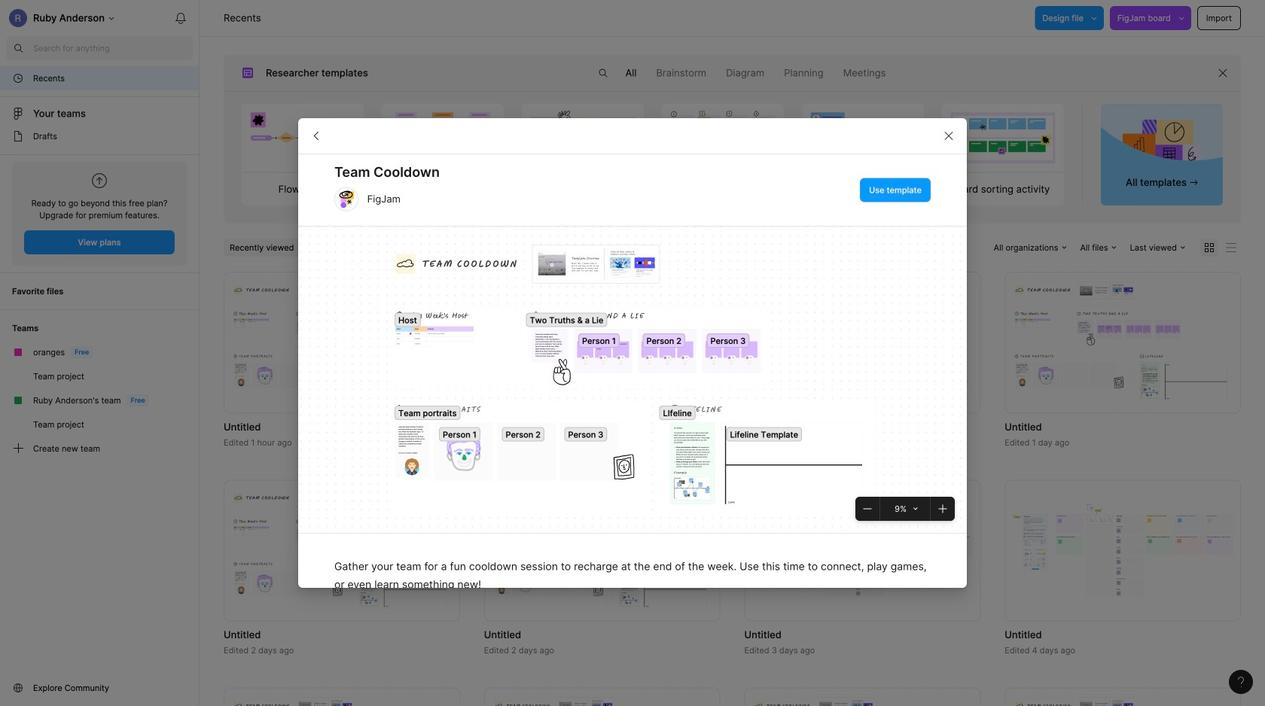 Task type: locate. For each thing, give the bounding box(es) containing it.
community 16 image
[[12, 682, 24, 694]]

Search for anything text field
[[33, 42, 193, 54]]

search 32 image up 'project retrospective' image
[[591, 61, 615, 85]]

search 32 image
[[6, 36, 30, 60], [591, 61, 615, 85]]

file thumbnail image
[[231, 281, 452, 404], [492, 281, 713, 404], [752, 281, 973, 404], [1012, 281, 1233, 404], [231, 490, 452, 612], [492, 490, 713, 612], [752, 504, 973, 598], [1012, 504, 1233, 598], [231, 698, 452, 706], [492, 698, 713, 706], [752, 698, 973, 706], [1012, 698, 1233, 706]]

page 16 image
[[12, 130, 24, 142]]

dialog
[[298, 118, 967, 706]]

select zoom level image
[[913, 507, 918, 511]]

1 horizontal spatial search 32 image
[[591, 61, 615, 85]]

search 32 image up recent 16 icon
[[6, 36, 30, 60]]

0 horizontal spatial search 32 image
[[6, 36, 30, 60]]

1 vertical spatial search 32 image
[[591, 61, 615, 85]]

brainstorm crazy 8s image
[[662, 104, 784, 172]]



Task type: vqa. For each thing, say whether or not it's contained in the screenshot.
the topmost search 32 image
yes



Task type: describe. For each thing, give the bounding box(es) containing it.
project retrospective image
[[522, 104, 644, 172]]

card sorting activity image
[[942, 104, 1064, 172]]

bell 32 image
[[169, 6, 193, 30]]

quarterly brainstorm image
[[382, 104, 503, 172]]

flow chart image
[[242, 104, 363, 172]]

see all all templates image
[[1122, 119, 1202, 171]]

recent 16 image
[[12, 72, 24, 84]]

user interview image
[[802, 104, 924, 172]]

0 vertical spatial search 32 image
[[6, 36, 30, 60]]



